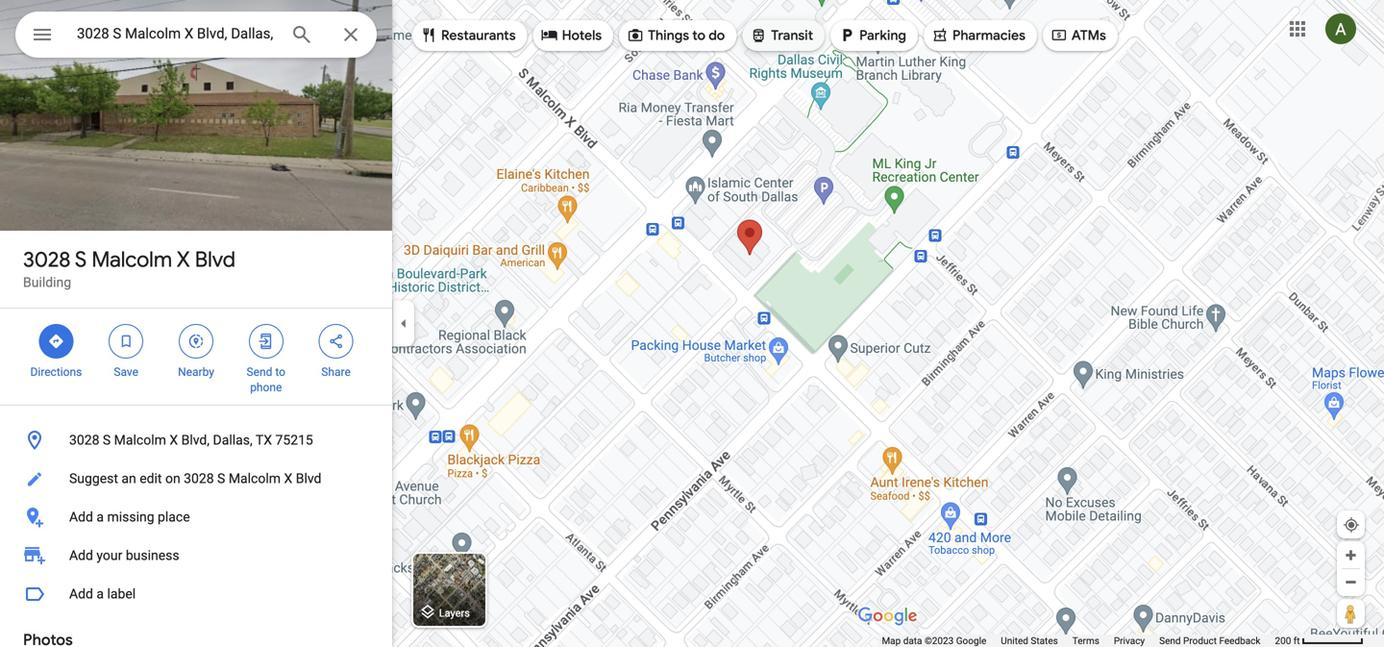Task type: vqa. For each thing, say whether or not it's contained in the screenshot.
topmost 'East'
no



Task type: describe. For each thing, give the bounding box(es) containing it.
 things to do
[[627, 25, 725, 46]]

to inside send to phone
[[275, 365, 286, 379]]

 button
[[15, 12, 69, 62]]

add your business
[[69, 548, 179, 564]]


[[420, 25, 438, 46]]

©2023
[[925, 635, 954, 647]]

send for send product feedback
[[1160, 635, 1182, 647]]

malcolm for blvd,
[[114, 432, 166, 448]]

3028 s malcolm x blvd main content
[[0, 0, 392, 647]]


[[1051, 25, 1068, 46]]

add a missing place button
[[0, 498, 392, 537]]

share
[[322, 365, 351, 379]]

ft
[[1294, 635, 1301, 647]]

footer inside google maps element
[[882, 635, 1276, 647]]


[[188, 331, 205, 352]]


[[258, 331, 275, 352]]

add for add a missing place
[[69, 509, 93, 525]]

tx
[[256, 432, 272, 448]]

united states
[[1002, 635, 1059, 647]]

send to phone
[[247, 365, 286, 394]]

parking
[[860, 27, 907, 44]]

terms button
[[1073, 635, 1100, 647]]


[[118, 331, 135, 352]]

3028 s malcolm x blvd, dallas, tx 75215
[[69, 432, 313, 448]]

atms
[[1072, 27, 1107, 44]]

suggest an edit on 3028 s malcolm x blvd
[[69, 471, 322, 487]]

add for add a label
[[69, 586, 93, 602]]

on
[[165, 471, 180, 487]]

3028 s malcolm x blvd building
[[23, 246, 236, 290]]


[[839, 25, 856, 46]]

200 ft button
[[1276, 635, 1365, 647]]

dallas,
[[213, 432, 253, 448]]

add your business link
[[0, 537, 392, 575]]

blvd inside the 3028 s malcolm x blvd building
[[195, 246, 236, 273]]

 parking
[[839, 25, 907, 46]]

 transit
[[750, 25, 814, 46]]

hotels
[[562, 27, 602, 44]]

save
[[114, 365, 139, 379]]

2 vertical spatial x
[[284, 471, 293, 487]]

3028 s malcolm x blvd, dallas, tx 75215 button
[[0, 421, 392, 460]]

product
[[1184, 635, 1218, 647]]

blvd inside button
[[296, 471, 322, 487]]

google account: angela cha  
(angela.cha@adept.ai) image
[[1326, 14, 1357, 44]]

an
[[122, 471, 136, 487]]

s for blvd,
[[103, 432, 111, 448]]

2 vertical spatial malcolm
[[229, 471, 281, 487]]

a for missing
[[97, 509, 104, 525]]

200
[[1276, 635, 1292, 647]]

3028 S Malcolm X Blvd, Dallas, TX 75215 field
[[15, 12, 377, 58]]

edit
[[140, 471, 162, 487]]

show your location image
[[1344, 516, 1361, 534]]

zoom out image
[[1345, 575, 1359, 590]]

x for blvd
[[177, 246, 190, 273]]

suggest
[[69, 471, 118, 487]]

75215
[[276, 432, 313, 448]]

business
[[126, 548, 179, 564]]

show street view coverage image
[[1338, 599, 1366, 628]]


[[31, 21, 54, 49]]

 pharmacies
[[932, 25, 1026, 46]]

collapse side panel image
[[393, 313, 415, 334]]

send product feedback
[[1160, 635, 1261, 647]]

privacy button
[[1115, 635, 1146, 647]]

data
[[904, 635, 923, 647]]


[[541, 25, 558, 46]]

map data ©2023 google
[[882, 635, 987, 647]]

label
[[107, 586, 136, 602]]

pharmacies
[[953, 27, 1026, 44]]

malcolm for blvd
[[92, 246, 172, 273]]

 hotels
[[541, 25, 602, 46]]



Task type: locate. For each thing, give the bounding box(es) containing it.
google
[[957, 635, 987, 647]]

0 vertical spatial malcolm
[[92, 246, 172, 273]]


[[627, 25, 645, 46]]

x
[[177, 246, 190, 273], [170, 432, 178, 448], [284, 471, 293, 487]]

 restaurants
[[420, 25, 516, 46]]

to up phone
[[275, 365, 286, 379]]

s inside 3028 s malcolm x blvd, dallas, tx 75215 button
[[103, 432, 111, 448]]

0 vertical spatial blvd
[[195, 246, 236, 273]]

footer containing map data ©2023 google
[[882, 635, 1276, 647]]

2 vertical spatial s
[[217, 471, 225, 487]]

s inside suggest an edit on 3028 s malcolm x blvd button
[[217, 471, 225, 487]]

phone
[[250, 381, 282, 394]]

a for label
[[97, 586, 104, 602]]

place
[[158, 509, 190, 525]]

 atms
[[1051, 25, 1107, 46]]

1 horizontal spatial to
[[693, 27, 706, 44]]

a left missing
[[97, 509, 104, 525]]

send product feedback button
[[1160, 635, 1261, 647]]

3028 for blvd,
[[69, 432, 99, 448]]

malcolm
[[92, 246, 172, 273], [114, 432, 166, 448], [229, 471, 281, 487]]

to
[[693, 27, 706, 44], [275, 365, 286, 379]]

x down 75215 at the left of the page
[[284, 471, 293, 487]]

zoom in image
[[1345, 548, 1359, 563]]

3028
[[23, 246, 71, 273], [69, 432, 99, 448], [184, 471, 214, 487]]

3028 inside the 3028 s malcolm x blvd building
[[23, 246, 71, 273]]

send for send to phone
[[247, 365, 273, 379]]

3028 up suggest
[[69, 432, 99, 448]]

building
[[23, 275, 71, 290]]

s inside the 3028 s malcolm x blvd building
[[75, 246, 87, 273]]

None field
[[77, 22, 275, 45]]

malcolm down the tx
[[229, 471, 281, 487]]

send inside button
[[1160, 635, 1182, 647]]

to left do
[[693, 27, 706, 44]]

x for blvd,
[[170, 432, 178, 448]]

blvd down 75215 at the left of the page
[[296, 471, 322, 487]]

a
[[97, 509, 104, 525], [97, 586, 104, 602]]

1 horizontal spatial blvd
[[296, 471, 322, 487]]

united
[[1002, 635, 1029, 647]]

things
[[648, 27, 690, 44]]

x inside the 3028 s malcolm x blvd building
[[177, 246, 190, 273]]

0 vertical spatial to
[[693, 27, 706, 44]]

1 vertical spatial 3028
[[69, 432, 99, 448]]

united states button
[[1002, 635, 1059, 647]]

0 vertical spatial a
[[97, 509, 104, 525]]

add
[[69, 509, 93, 525], [69, 548, 93, 564], [69, 586, 93, 602]]

s for blvd
[[75, 246, 87, 273]]

0 horizontal spatial s
[[75, 246, 87, 273]]

nearby
[[178, 365, 214, 379]]

privacy
[[1115, 635, 1146, 647]]

add down suggest
[[69, 509, 93, 525]]

1 horizontal spatial send
[[1160, 635, 1182, 647]]

send left product
[[1160, 635, 1182, 647]]

x left blvd,
[[170, 432, 178, 448]]

2 vertical spatial add
[[69, 586, 93, 602]]

do
[[709, 27, 725, 44]]


[[328, 331, 345, 352]]

add a label button
[[0, 575, 392, 614]]

1 vertical spatial blvd
[[296, 471, 322, 487]]

add a label
[[69, 586, 136, 602]]

1 vertical spatial s
[[103, 432, 111, 448]]

2 vertical spatial 3028
[[184, 471, 214, 487]]

none field inside 3028 s malcolm x blvd, dallas, tx 75215 field
[[77, 22, 275, 45]]


[[750, 25, 768, 46]]

actions for 3028 s malcolm x blvd region
[[0, 309, 392, 405]]

add a missing place
[[69, 509, 190, 525]]

1 add from the top
[[69, 509, 93, 525]]


[[48, 331, 65, 352]]

blvd,
[[181, 432, 210, 448]]

0 vertical spatial s
[[75, 246, 87, 273]]

google maps element
[[0, 0, 1385, 647]]

1 vertical spatial to
[[275, 365, 286, 379]]

your
[[97, 548, 122, 564]]

blvd up 
[[195, 246, 236, 273]]

3028 right on
[[184, 471, 214, 487]]

suggest an edit on 3028 s malcolm x blvd button
[[0, 460, 392, 498]]

feedback
[[1220, 635, 1261, 647]]

malcolm up 
[[92, 246, 172, 273]]

 search field
[[15, 12, 377, 62]]

send up phone
[[247, 365, 273, 379]]

0 horizontal spatial send
[[247, 365, 273, 379]]

layers
[[439, 607, 470, 619]]

0 vertical spatial add
[[69, 509, 93, 525]]

s
[[75, 246, 87, 273], [103, 432, 111, 448], [217, 471, 225, 487]]

1 vertical spatial a
[[97, 586, 104, 602]]

2 a from the top
[[97, 586, 104, 602]]

2 horizontal spatial s
[[217, 471, 225, 487]]

3028 for blvd
[[23, 246, 71, 273]]

3028 up "building"
[[23, 246, 71, 273]]

1 vertical spatial send
[[1160, 635, 1182, 647]]

2 add from the top
[[69, 548, 93, 564]]

a left label
[[97, 586, 104, 602]]

add for add your business
[[69, 548, 93, 564]]

add left label
[[69, 586, 93, 602]]

0 horizontal spatial to
[[275, 365, 286, 379]]

1 vertical spatial x
[[170, 432, 178, 448]]

malcolm up edit on the bottom of the page
[[114, 432, 166, 448]]

3 add from the top
[[69, 586, 93, 602]]


[[932, 25, 949, 46]]

1 horizontal spatial s
[[103, 432, 111, 448]]

directions
[[30, 365, 82, 379]]

map
[[882, 635, 901, 647]]

missing
[[107, 509, 154, 525]]

add left your
[[69, 548, 93, 564]]

states
[[1031, 635, 1059, 647]]

transit
[[772, 27, 814, 44]]

0 vertical spatial x
[[177, 246, 190, 273]]

to inside  things to do
[[693, 27, 706, 44]]

1 a from the top
[[97, 509, 104, 525]]

200 ft
[[1276, 635, 1301, 647]]

terms
[[1073, 635, 1100, 647]]

0 horizontal spatial blvd
[[195, 246, 236, 273]]

0 vertical spatial send
[[247, 365, 273, 379]]

send
[[247, 365, 273, 379], [1160, 635, 1182, 647]]

restaurants
[[441, 27, 516, 44]]

0 vertical spatial 3028
[[23, 246, 71, 273]]

malcolm inside the 3028 s malcolm x blvd building
[[92, 246, 172, 273]]

send inside send to phone
[[247, 365, 273, 379]]

x up 
[[177, 246, 190, 273]]

footer
[[882, 635, 1276, 647]]

blvd
[[195, 246, 236, 273], [296, 471, 322, 487]]

1 vertical spatial malcolm
[[114, 432, 166, 448]]

1 vertical spatial add
[[69, 548, 93, 564]]



